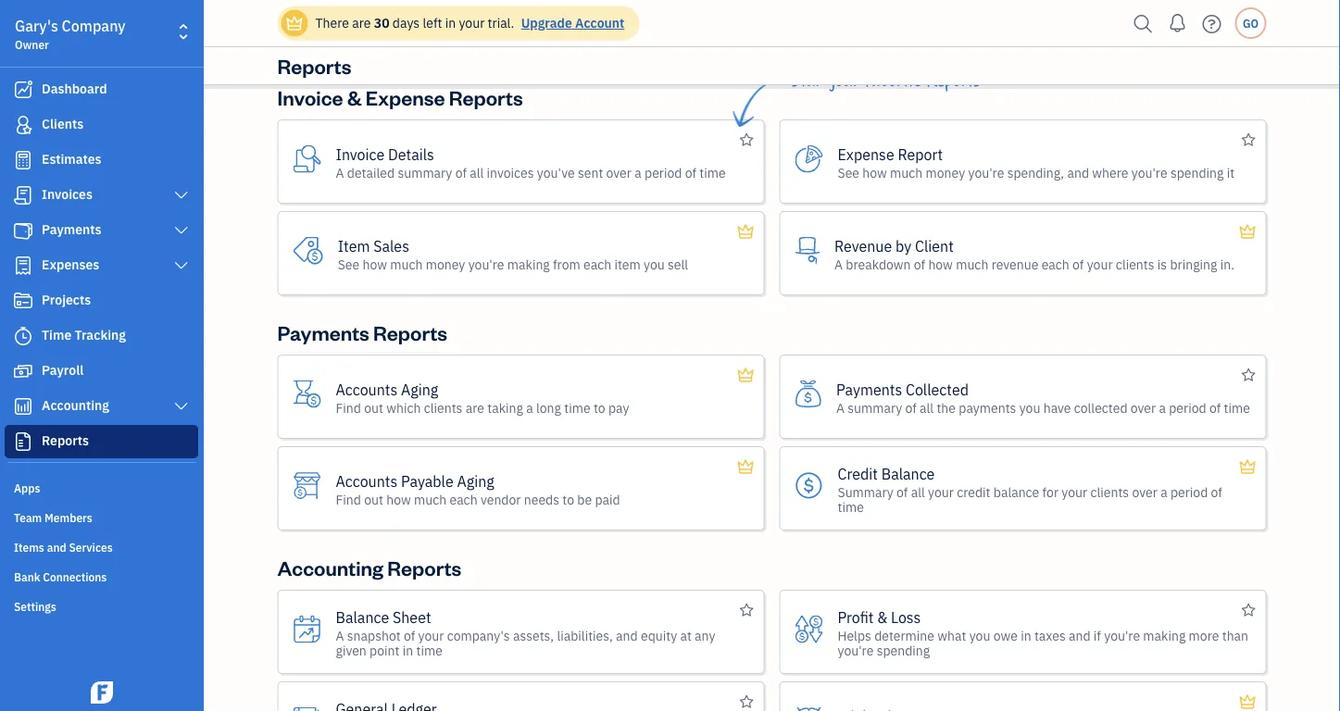 Task type: vqa. For each thing, say whether or not it's contained in the screenshot.
Amount / Status in the top of the page
no



Task type: describe. For each thing, give the bounding box(es) containing it.
revenue by client a breakdown of how much revenue each of your clients is bringing in.
[[835, 236, 1235, 273]]

see for item sales
[[338, 256, 360, 273]]

projects link
[[5, 284, 198, 318]]

accounting for accounting
[[42, 397, 109, 414]]

clients link
[[5, 108, 198, 142]]

clients
[[42, 115, 84, 133]]

sheet
[[393, 608, 431, 627]]

invoice details a detailed summary of all invoices you've sent over a period of time
[[336, 145, 726, 181]]

chart image
[[12, 398, 34, 416]]

details
[[388, 145, 435, 164]]

which
[[387, 399, 421, 417]]

time inside payments collected a summary of all the payments you have collected over a period of time
[[1225, 399, 1251, 417]]

update favorite status for expense report image
[[1242, 129, 1256, 152]]

is
[[1158, 256, 1168, 273]]

client image
[[12, 116, 34, 134]]

time inside credit balance summary of all your credit balance for your clients over a period of time
[[838, 499, 864, 516]]

bringing
[[1171, 256, 1218, 273]]

each for item sales
[[584, 256, 612, 273]]

accounting link
[[5, 390, 198, 423]]

time inside invoice details a detailed summary of all invoices you've sent over a period of time
[[700, 164, 726, 181]]

you're down profit
[[838, 642, 874, 659]]

by
[[896, 236, 912, 256]]

estimates
[[42, 151, 102, 168]]

account
[[576, 14, 625, 32]]

profit & loss helps determine what you owe in taxes and if you're making more than you're spending
[[838, 608, 1249, 659]]

detailed
[[347, 164, 395, 181]]

item sales see how much money you're making from each item you sell
[[338, 236, 689, 273]]

more
[[1189, 627, 1220, 645]]

collected
[[1075, 399, 1128, 417]]

assets,
[[513, 627, 554, 645]]

your left the trial.
[[459, 14, 485, 32]]

find inside accounts aging find out which clients are taking a long time to pay
[[336, 399, 361, 417]]

loss
[[891, 608, 921, 627]]

balance inside credit balance summary of all your credit balance for your clients over a period of time
[[882, 464, 935, 484]]

at
[[681, 627, 692, 645]]

invoices
[[42, 186, 93, 203]]

how inside expense report see how much money you're spending, and where you're spending it
[[863, 164, 888, 181]]

sales
[[374, 236, 410, 256]]

you've
[[537, 164, 575, 181]]

period for credit balance
[[1171, 484, 1209, 501]]

money for sales
[[426, 256, 466, 273]]

the
[[937, 399, 956, 417]]

spending,
[[1008, 164, 1065, 181]]

much inside accounts payable aging find out how much each vendor needs to be paid
[[414, 491, 447, 508]]

are inside accounts aging find out which clients are taking a long time to pay
[[466, 399, 485, 417]]

reports down the trial.
[[449, 84, 523, 110]]

crown image for accounts aging
[[737, 364, 756, 386]]

you inside payments collected a summary of all the payments you have collected over a period of time
[[1020, 399, 1041, 417]]

sell
[[668, 256, 689, 273]]

accounts payable aging find out how much each vendor needs to be paid
[[336, 472, 621, 508]]

spending inside expense report see how much money you're spending, and where you're spending it
[[1171, 164, 1225, 181]]

apps link
[[5, 474, 198, 501]]

a inside payments collected a summary of all the payments you have collected over a period of time
[[1160, 399, 1167, 417]]

over inside invoice details a detailed summary of all invoices you've sent over a period of time
[[607, 164, 632, 181]]

payments reports
[[278, 319, 448, 346]]

owe
[[994, 627, 1018, 645]]

sent
[[578, 164, 604, 181]]

projects
[[42, 291, 91, 309]]

accounts for accounts aging
[[336, 380, 398, 399]]

you're left spending,
[[969, 164, 1005, 181]]

balance inside balance sheet a snapshot of your company's assets, liabilities, and equity at any given point in time
[[336, 608, 389, 627]]

and inside profit & loss helps determine what you owe in taxes and if you're making more than you're spending
[[1069, 627, 1091, 645]]

update favorite status for general ledger image
[[740, 691, 754, 712]]

profit
[[838, 608, 874, 627]]

reports up which
[[374, 319, 448, 346]]

items and services
[[14, 540, 113, 555]]

there are 30 days left in your trial. upgrade account
[[316, 14, 625, 32]]

it
[[1228, 164, 1235, 181]]

services
[[69, 540, 113, 555]]

invoices
[[487, 164, 534, 181]]

invoices link
[[5, 179, 198, 212]]

bank connections link
[[5, 562, 198, 590]]

go button
[[1236, 7, 1267, 39]]

crown image for item sales
[[737, 221, 756, 243]]

summary
[[838, 484, 894, 501]]

update favorite status for balance sheet image
[[740, 600, 754, 622]]

reports inside main element
[[42, 432, 89, 449]]

expenses link
[[5, 249, 198, 283]]

& for profit
[[878, 608, 888, 627]]

connections
[[43, 570, 107, 585]]

for
[[1043, 484, 1059, 501]]

spending inside profit & loss helps determine what you owe in taxes and if you're making more than you're spending
[[877, 642, 931, 659]]

apps
[[14, 481, 40, 496]]

snapshot
[[347, 627, 401, 645]]

payable
[[401, 472, 454, 491]]

what
[[938, 627, 967, 645]]

0 vertical spatial are
[[352, 14, 371, 32]]

payroll
[[42, 362, 84, 379]]

collected
[[906, 380, 969, 399]]

client
[[916, 236, 954, 256]]

payments for payments collected a summary of all the payments you have collected over a period of time
[[837, 380, 903, 399]]

payments for payments
[[42, 221, 101, 238]]

dashboard
[[42, 80, 107, 97]]

items and services link
[[5, 533, 198, 561]]

much inside revenue by client a breakdown of how much revenue each of your clients is bringing in.
[[956, 256, 989, 273]]

dashboard image
[[12, 81, 34, 99]]

time inside accounts aging find out which clients are taking a long time to pay
[[565, 399, 591, 417]]

where
[[1093, 164, 1129, 181]]

chevron large down image for accounting
[[173, 399, 190, 414]]

if
[[1094, 627, 1102, 645]]

taking
[[488, 399, 523, 417]]

main element
[[0, 0, 250, 712]]

expense report see how much money you're spending, and where you're spending it
[[838, 145, 1235, 181]]

update favorite status for invoice details image
[[740, 129, 754, 152]]

in inside profit & loss helps determine what you owe in taxes and if you're making more than you're spending
[[1021, 627, 1032, 645]]

see for expense report
[[838, 164, 860, 181]]

making inside profit & loss helps determine what you owe in taxes and if you're making more than you're spending
[[1144, 627, 1186, 645]]

a inside invoice details a detailed summary of all invoices you've sent over a period of time
[[635, 164, 642, 181]]

upgrade
[[521, 14, 572, 32]]

given
[[336, 642, 367, 659]]

accounts for accounts payable aging
[[336, 472, 398, 491]]

vendor
[[481, 491, 521, 508]]

time
[[42, 327, 72, 344]]

item
[[615, 256, 641, 273]]

invoice image
[[12, 186, 34, 205]]

money for report
[[926, 164, 966, 181]]

0 horizontal spatial crown image
[[285, 13, 304, 33]]

your inside balance sheet a snapshot of your company's assets, liabilities, and equity at any given point in time
[[418, 627, 444, 645]]

you're right where
[[1132, 164, 1168, 181]]

out inside accounts aging find out which clients are taking a long time to pay
[[364, 399, 384, 417]]

revenue
[[835, 236, 893, 256]]

estimate image
[[12, 151, 34, 170]]

taxes
[[1035, 627, 1066, 645]]

period for payments collected
[[1170, 399, 1207, 417]]

balance
[[994, 484, 1040, 501]]

credit balance summary of all your credit balance for your clients over a period of time
[[838, 464, 1223, 516]]



Task type: locate. For each thing, give the bounding box(es) containing it.
1 horizontal spatial &
[[878, 608, 888, 627]]

item
[[338, 236, 370, 256]]

0 vertical spatial expense
[[366, 84, 445, 110]]

aging inside accounts payable aging find out how much each vendor needs to be paid
[[457, 472, 495, 491]]

credit
[[957, 484, 991, 501]]

& for invoice
[[347, 84, 362, 110]]

each inside revenue by client a breakdown of how much revenue each of your clients is bringing in.
[[1042, 256, 1070, 273]]

how
[[863, 164, 888, 181], [363, 256, 387, 273], [929, 256, 953, 273], [387, 491, 411, 508]]

1 horizontal spatial see
[[838, 164, 860, 181]]

1 horizontal spatial money
[[926, 164, 966, 181]]

balance sheet a snapshot of your company's assets, liabilities, and equity at any given point in time
[[336, 608, 716, 659]]

out inside accounts payable aging find out how much each vendor needs to be paid
[[364, 491, 384, 508]]

money inside expense report see how much money you're spending, and where you're spending it
[[926, 164, 966, 181]]

1 horizontal spatial accounting
[[278, 555, 384, 581]]

payments
[[42, 221, 101, 238], [278, 319, 370, 346], [837, 380, 903, 399]]

0 horizontal spatial aging
[[401, 380, 439, 399]]

crown image
[[285, 13, 304, 33], [1239, 221, 1258, 243], [737, 364, 756, 386]]

1 horizontal spatial balance
[[882, 464, 935, 484]]

2 vertical spatial over
[[1133, 484, 1158, 501]]

2 vertical spatial all
[[912, 484, 925, 501]]

all inside invoice details a detailed summary of all invoices you've sent over a period of time
[[470, 164, 484, 181]]

crown image for credit balance
[[1239, 456, 1258, 478]]

needs
[[524, 491, 560, 508]]

your right "for"
[[1062, 484, 1088, 501]]

a inside invoice details a detailed summary of all invoices you've sent over a period of time
[[336, 164, 344, 181]]

1 horizontal spatial spending
[[1171, 164, 1225, 181]]

1 vertical spatial see
[[338, 256, 360, 273]]

over for payments collected
[[1131, 399, 1157, 417]]

1 vertical spatial expense
[[838, 145, 895, 164]]

1 vertical spatial are
[[466, 399, 485, 417]]

notifications image
[[1163, 5, 1193, 42]]

and inside main element
[[47, 540, 66, 555]]

1 vertical spatial summary
[[848, 399, 903, 417]]

period inside credit balance summary of all your credit balance for your clients over a period of time
[[1171, 484, 1209, 501]]

1 accounts from the top
[[336, 380, 398, 399]]

reports right report image
[[42, 432, 89, 449]]

summary inside invoice details a detailed summary of all invoices you've sent over a period of time
[[398, 164, 453, 181]]

2 vertical spatial crown image
[[737, 364, 756, 386]]

company's
[[447, 627, 510, 645]]

1 vertical spatial over
[[1131, 399, 1157, 417]]

liabilities,
[[557, 627, 613, 645]]

1 vertical spatial you
[[1020, 399, 1041, 417]]

each left item
[[584, 256, 612, 273]]

1 vertical spatial payments
[[278, 319, 370, 346]]

payments inside payments collected a summary of all the payments you have collected over a period of time
[[837, 380, 903, 399]]

clients right "for"
[[1091, 484, 1130, 501]]

and
[[1068, 164, 1090, 181], [47, 540, 66, 555], [616, 627, 638, 645], [1069, 627, 1091, 645]]

1 horizontal spatial making
[[1144, 627, 1186, 645]]

invoice for invoice & expense reports
[[278, 84, 343, 110]]

1 vertical spatial accounts
[[336, 472, 398, 491]]

time inside balance sheet a snapshot of your company's assets, liabilities, and equity at any given point in time
[[417, 642, 443, 659]]

to inside accounts aging find out which clients are taking a long time to pay
[[594, 399, 606, 417]]

all
[[470, 164, 484, 181], [920, 399, 934, 417], [912, 484, 925, 501]]

0 horizontal spatial each
[[450, 491, 478, 508]]

accounting up snapshot
[[278, 555, 384, 581]]

you inside item sales see how much money you're making from each item you sell
[[644, 256, 665, 273]]

a left detailed
[[336, 164, 344, 181]]

money image
[[12, 362, 34, 381]]

company
[[62, 16, 126, 36]]

2 vertical spatial clients
[[1091, 484, 1130, 501]]

a for invoice details
[[336, 164, 344, 181]]

1 out from the top
[[364, 399, 384, 417]]

report
[[898, 145, 943, 164]]

0 vertical spatial spending
[[1171, 164, 1225, 181]]

0 horizontal spatial in
[[403, 642, 413, 659]]

accounting down payroll
[[42, 397, 109, 414]]

out left which
[[364, 399, 384, 417]]

0 horizontal spatial balance
[[336, 608, 389, 627]]

a inside credit balance summary of all your credit balance for your clients over a period of time
[[1161, 484, 1168, 501]]

1 horizontal spatial you
[[970, 627, 991, 645]]

payments up expenses
[[42, 221, 101, 238]]

0 horizontal spatial spending
[[877, 642, 931, 659]]

0 vertical spatial you
[[644, 256, 665, 273]]

to left pay
[[594, 399, 606, 417]]

over inside payments collected a summary of all the payments you have collected over a period of time
[[1131, 399, 1157, 417]]

how left report
[[863, 164, 888, 181]]

1 vertical spatial find
[[336, 491, 361, 508]]

1 vertical spatial balance
[[336, 608, 389, 627]]

members
[[45, 511, 93, 525]]

0 vertical spatial accounts
[[336, 380, 398, 399]]

1 vertical spatial clients
[[424, 399, 463, 417]]

your inside revenue by client a breakdown of how much revenue each of your clients is bringing in.
[[1088, 256, 1113, 273]]

& inside profit & loss helps determine what you owe in taxes and if you're making more than you're spending
[[878, 608, 888, 627]]

0 vertical spatial to
[[594, 399, 606, 417]]

1 chevron large down image from the top
[[173, 223, 190, 238]]

from
[[553, 256, 581, 273]]

1 vertical spatial invoice
[[336, 145, 385, 164]]

are left taking
[[466, 399, 485, 417]]

have
[[1044, 399, 1072, 417]]

breakdown
[[846, 256, 911, 273]]

1 vertical spatial to
[[563, 491, 575, 508]]

1 vertical spatial making
[[1144, 627, 1186, 645]]

0 horizontal spatial summary
[[398, 164, 453, 181]]

accounts
[[336, 380, 398, 399], [336, 472, 398, 491]]

summary left 'collected'
[[848, 399, 903, 417]]

chevron large down image for payments
[[173, 223, 190, 238]]

a inside accounts aging find out which clients are taking a long time to pay
[[527, 399, 533, 417]]

0 vertical spatial clients
[[1116, 256, 1155, 273]]

2 vertical spatial you
[[970, 627, 991, 645]]

0 horizontal spatial see
[[338, 256, 360, 273]]

pay
[[609, 399, 630, 417]]

expenses
[[42, 256, 99, 273]]

accounts inside accounts aging find out which clients are taking a long time to pay
[[336, 380, 398, 399]]

2 horizontal spatial payments
[[837, 380, 903, 399]]

each inside accounts payable aging find out how much each vendor needs to be paid
[[450, 491, 478, 508]]

to inside accounts payable aging find out how much each vendor needs to be paid
[[563, 491, 575, 508]]

2 horizontal spatial each
[[1042, 256, 1070, 273]]

you left owe
[[970, 627, 991, 645]]

making
[[508, 256, 550, 273], [1144, 627, 1186, 645]]

chevron large down image inside accounting link
[[173, 399, 190, 414]]

over for credit balance
[[1133, 484, 1158, 501]]

0 horizontal spatial &
[[347, 84, 362, 110]]

much right the client
[[956, 256, 989, 273]]

0 horizontal spatial expense
[[366, 84, 445, 110]]

clients inside accounts aging find out which clients are taking a long time to pay
[[424, 399, 463, 417]]

over
[[607, 164, 632, 181], [1131, 399, 1157, 417], [1133, 484, 1158, 501]]

chevron large down image for expenses
[[173, 259, 190, 273]]

2 out from the top
[[364, 491, 384, 508]]

1 horizontal spatial to
[[594, 399, 606, 417]]

period
[[645, 164, 682, 181], [1170, 399, 1207, 417], [1171, 484, 1209, 501]]

chevron large down image
[[173, 223, 190, 238], [173, 259, 190, 273], [173, 399, 190, 414]]

1 horizontal spatial summary
[[848, 399, 903, 417]]

you're inside item sales see how much money you're making from each item you sell
[[469, 256, 505, 273]]

gary's
[[15, 16, 58, 36]]

invoice left details
[[336, 145, 385, 164]]

1 horizontal spatial in
[[445, 14, 456, 32]]

payroll link
[[5, 355, 198, 388]]

accounting for accounting reports
[[278, 555, 384, 581]]

payments inside main element
[[42, 221, 101, 238]]

0 vertical spatial balance
[[882, 464, 935, 484]]

0 vertical spatial chevron large down image
[[173, 223, 190, 238]]

2 chevron large down image from the top
[[173, 259, 190, 273]]

your left credit
[[929, 484, 954, 501]]

0 horizontal spatial to
[[563, 491, 575, 508]]

0 vertical spatial making
[[508, 256, 550, 273]]

you're left from
[[469, 256, 505, 273]]

crown image for accounts payable aging
[[737, 456, 756, 478]]

find
[[336, 399, 361, 417], [336, 491, 361, 508]]

clients inside credit balance summary of all your credit balance for your clients over a period of time
[[1091, 484, 1130, 501]]

you
[[644, 256, 665, 273], [1020, 399, 1041, 417], [970, 627, 991, 645]]

find up accounting reports
[[336, 491, 361, 508]]

each left vendor
[[450, 491, 478, 508]]

and left equity at the bottom of page
[[616, 627, 638, 645]]

making inside item sales see how much money you're making from each item you sell
[[508, 256, 550, 273]]

any
[[695, 627, 716, 645]]

timer image
[[12, 327, 34, 346]]

money up the client
[[926, 164, 966, 181]]

1 vertical spatial spending
[[877, 642, 931, 659]]

you left sell
[[644, 256, 665, 273]]

how up accounting reports
[[387, 491, 411, 508]]

days
[[393, 14, 420, 32]]

chevron large down image
[[173, 188, 190, 203]]

1 vertical spatial accounting
[[278, 555, 384, 581]]

2 vertical spatial period
[[1171, 484, 1209, 501]]

a left breakdown
[[835, 256, 843, 273]]

upgrade account link
[[518, 14, 625, 32]]

are left 30
[[352, 14, 371, 32]]

each
[[584, 256, 612, 273], [1042, 256, 1070, 273], [450, 491, 478, 508]]

invoice for invoice details a detailed summary of all invoices you've sent over a period of time
[[336, 145, 385, 164]]

each for revenue by client
[[1042, 256, 1070, 273]]

payments left 'collected'
[[837, 380, 903, 399]]

see left report
[[838, 164, 860, 181]]

bank
[[14, 570, 40, 585]]

a for balance sheet
[[336, 627, 344, 645]]

balance right credit
[[882, 464, 935, 484]]

clients left the is at top
[[1116, 256, 1155, 273]]

summary right detailed
[[398, 164, 453, 181]]

a inside payments collected a summary of all the payments you have collected over a period of time
[[837, 399, 845, 417]]

0 vertical spatial invoice
[[278, 84, 343, 110]]

each right revenue
[[1042, 256, 1070, 273]]

team members link
[[5, 503, 198, 531]]

you're
[[969, 164, 1005, 181], [1132, 164, 1168, 181], [469, 256, 505, 273], [1105, 627, 1141, 645], [838, 642, 874, 659]]

0 horizontal spatial making
[[508, 256, 550, 273]]

project image
[[12, 292, 34, 310]]

0 horizontal spatial money
[[426, 256, 466, 273]]

expense up details
[[366, 84, 445, 110]]

0 vertical spatial find
[[336, 399, 361, 417]]

2 vertical spatial payments
[[837, 380, 903, 399]]

your
[[459, 14, 485, 32], [1088, 256, 1113, 273], [929, 484, 954, 501], [1062, 484, 1088, 501], [418, 627, 444, 645]]

much up "by"
[[891, 164, 923, 181]]

0 vertical spatial accounting
[[42, 397, 109, 414]]

0 vertical spatial money
[[926, 164, 966, 181]]

much inside item sales see how much money you're making from each item you sell
[[390, 256, 423, 273]]

0 vertical spatial see
[[838, 164, 860, 181]]

1 vertical spatial &
[[878, 608, 888, 627]]

expense inside expense report see how much money you're spending, and where you're spending it
[[838, 145, 895, 164]]

spending
[[1171, 164, 1225, 181], [877, 642, 931, 659]]

each inside item sales see how much money you're making from each item you sell
[[584, 256, 612, 273]]

0 vertical spatial out
[[364, 399, 384, 417]]

in
[[445, 14, 456, 32], [1021, 627, 1032, 645], [403, 642, 413, 659]]

1 horizontal spatial are
[[466, 399, 485, 417]]

a left snapshot
[[336, 627, 344, 645]]

how inside accounts payable aging find out how much each vendor needs to be paid
[[387, 491, 411, 508]]

go to help image
[[1198, 10, 1227, 38]]

your left the company's
[[418, 627, 444, 645]]

see
[[838, 164, 860, 181], [338, 256, 360, 273]]

aging right payable
[[457, 472, 495, 491]]

all left invoices
[[470, 164, 484, 181]]

team members
[[14, 511, 93, 525]]

1 horizontal spatial aging
[[457, 472, 495, 491]]

how right "by"
[[929, 256, 953, 273]]

payments for payments reports
[[278, 319, 370, 346]]

reports down "there"
[[278, 52, 352, 79]]

summary inside payments collected a summary of all the payments you have collected over a period of time
[[848, 399, 903, 417]]

2 horizontal spatial in
[[1021, 627, 1032, 645]]

all inside credit balance summary of all your credit balance for your clients over a period of time
[[912, 484, 925, 501]]

in.
[[1221, 256, 1235, 273]]

how inside item sales see how much money you're making from each item you sell
[[363, 256, 387, 273]]

0 vertical spatial period
[[645, 164, 682, 181]]

find left which
[[336, 399, 361, 417]]

0 vertical spatial over
[[607, 164, 632, 181]]

search image
[[1129, 10, 1159, 38]]

clients right which
[[424, 399, 463, 417]]

you inside profit & loss helps determine what you owe in taxes and if you're making more than you're spending
[[970, 627, 991, 645]]

3 chevron large down image from the top
[[173, 399, 190, 414]]

all left the
[[920, 399, 934, 417]]

2 accounts from the top
[[336, 472, 398, 491]]

payments collected a summary of all the payments you have collected over a period of time
[[837, 380, 1251, 417]]

trial.
[[488, 14, 515, 32]]

1 vertical spatial all
[[920, 399, 934, 417]]

long
[[537, 399, 562, 417]]

invoice
[[278, 84, 343, 110], [336, 145, 385, 164]]

invoice inside invoice details a detailed summary of all invoices you've sent over a period of time
[[336, 145, 385, 164]]

1 vertical spatial money
[[426, 256, 466, 273]]

aging down payments reports
[[401, 380, 439, 399]]

1 vertical spatial out
[[364, 491, 384, 508]]

and right items
[[47, 540, 66, 555]]

making left from
[[508, 256, 550, 273]]

making left more
[[1144, 627, 1186, 645]]

2 vertical spatial chevron large down image
[[173, 399, 190, 414]]

2 horizontal spatial crown image
[[1239, 221, 1258, 243]]

over inside credit balance summary of all your credit balance for your clients over a period of time
[[1133, 484, 1158, 501]]

expense left report
[[838, 145, 895, 164]]

a for payments collected
[[837, 399, 845, 417]]

how inside revenue by client a breakdown of how much revenue each of your clients is bringing in.
[[929, 256, 953, 273]]

0 horizontal spatial you
[[644, 256, 665, 273]]

reports up sheet
[[388, 555, 462, 581]]

0 vertical spatial &
[[347, 84, 362, 110]]

1 horizontal spatial expense
[[838, 145, 895, 164]]

out left payable
[[364, 491, 384, 508]]

0 horizontal spatial payments
[[42, 221, 101, 238]]

and left if
[[1069, 627, 1091, 645]]

you're right if
[[1105, 627, 1141, 645]]

invoice down "there"
[[278, 84, 343, 110]]

owner
[[15, 37, 49, 52]]

in right point
[[403, 642, 413, 659]]

1 vertical spatial chevron large down image
[[173, 259, 190, 273]]

1 horizontal spatial payments
[[278, 319, 370, 346]]

all right summary
[[912, 484, 925, 501]]

and left where
[[1068, 164, 1090, 181]]

accounts aging find out which clients are taking a long time to pay
[[336, 380, 630, 417]]

2 horizontal spatial you
[[1020, 399, 1041, 417]]

credit
[[838, 464, 878, 484]]

update favorite status for profit & loss image
[[1242, 600, 1256, 622]]

1 find from the top
[[336, 399, 361, 417]]

see left sales
[[338, 256, 360, 273]]

you left have
[[1020, 399, 1041, 417]]

your left the is at top
[[1088, 256, 1113, 273]]

report image
[[12, 433, 34, 451]]

in right the left at top left
[[445, 14, 456, 32]]

0 vertical spatial crown image
[[285, 13, 304, 33]]

accounts down payments reports
[[336, 380, 398, 399]]

0 vertical spatial all
[[470, 164, 484, 181]]

settings link
[[5, 592, 198, 620]]

clients inside revenue by client a breakdown of how much revenue each of your clients is bringing in.
[[1116, 256, 1155, 273]]

items
[[14, 540, 44, 555]]

a
[[635, 164, 642, 181], [527, 399, 533, 417], [1160, 399, 1167, 417], [1161, 484, 1168, 501]]

crown image
[[737, 221, 756, 243], [737, 456, 756, 478], [1239, 456, 1258, 478], [1239, 691, 1258, 712]]

& left 'loss'
[[878, 608, 888, 627]]

go
[[1244, 16, 1259, 31]]

and inside balance sheet a snapshot of your company's assets, liabilities, and equity at any given point in time
[[616, 627, 638, 645]]

much inside expense report see how much money you're spending, and where you're spending it
[[891, 164, 923, 181]]

0 vertical spatial payments
[[42, 221, 101, 238]]

balance up given
[[336, 608, 389, 627]]

much
[[891, 164, 923, 181], [390, 256, 423, 273], [956, 256, 989, 273], [414, 491, 447, 508]]

see inside item sales see how much money you're making from each item you sell
[[338, 256, 360, 273]]

to
[[594, 399, 606, 417], [563, 491, 575, 508]]

how up payments reports
[[363, 256, 387, 273]]

all inside payments collected a summary of all the payments you have collected over a period of time
[[920, 399, 934, 417]]

money
[[926, 164, 966, 181], [426, 256, 466, 273]]

accounting reports
[[278, 555, 462, 581]]

a inside revenue by client a breakdown of how much revenue each of your clients is bringing in.
[[835, 256, 843, 273]]

gary's company owner
[[15, 16, 126, 52]]

a inside balance sheet a snapshot of your company's assets, liabilities, and equity at any given point in time
[[336, 627, 344, 645]]

reports link
[[5, 425, 198, 459]]

0 horizontal spatial are
[[352, 14, 371, 32]]

1 horizontal spatial crown image
[[737, 364, 756, 386]]

0 horizontal spatial accounting
[[42, 397, 109, 414]]

0 vertical spatial summary
[[398, 164, 453, 181]]

1 vertical spatial crown image
[[1239, 221, 1258, 243]]

to left be at bottom left
[[563, 491, 575, 508]]

a up credit
[[837, 399, 845, 417]]

equity
[[641, 627, 678, 645]]

money right sales
[[426, 256, 466, 273]]

payments down item
[[278, 319, 370, 346]]

money inside item sales see how much money you're making from each item you sell
[[426, 256, 466, 273]]

accounting inside accounting link
[[42, 397, 109, 414]]

payment image
[[12, 221, 34, 240]]

team
[[14, 511, 42, 525]]

aging inside accounts aging find out which clients are taking a long time to pay
[[401, 380, 439, 399]]

are
[[352, 14, 371, 32], [466, 399, 485, 417]]

expense image
[[12, 257, 34, 275]]

0 vertical spatial aging
[[401, 380, 439, 399]]

paid
[[595, 491, 621, 508]]

summary
[[398, 164, 453, 181], [848, 399, 903, 417]]

much right item
[[390, 256, 423, 273]]

1 vertical spatial aging
[[457, 472, 495, 491]]

payments link
[[5, 214, 198, 247]]

& up detailed
[[347, 84, 362, 110]]

of inside balance sheet a snapshot of your company's assets, liabilities, and equity at any given point in time
[[404, 627, 415, 645]]

in right owe
[[1021, 627, 1032, 645]]

find inside accounts payable aging find out how much each vendor needs to be paid
[[336, 491, 361, 508]]

2 find from the top
[[336, 491, 361, 508]]

crown image for revenue by client
[[1239, 221, 1258, 243]]

balance
[[882, 464, 935, 484], [336, 608, 389, 627]]

freshbooks image
[[87, 682, 117, 704]]

accounts left payable
[[336, 472, 398, 491]]

1 vertical spatial period
[[1170, 399, 1207, 417]]

1 horizontal spatial each
[[584, 256, 612, 273]]

spending down 'loss'
[[877, 642, 931, 659]]

see inside expense report see how much money you're spending, and where you're spending it
[[838, 164, 860, 181]]

update favorite status for payments collected image
[[1242, 364, 1256, 387]]

payments
[[959, 399, 1017, 417]]

settings
[[14, 600, 56, 614]]

accounts inside accounts payable aging find out how much each vendor needs to be paid
[[336, 472, 398, 491]]

spending left it on the top
[[1171, 164, 1225, 181]]

period inside payments collected a summary of all the payments you have collected over a period of time
[[1170, 399, 1207, 417]]

out
[[364, 399, 384, 417], [364, 491, 384, 508]]

period inside invoice details a detailed summary of all invoices you've sent over a period of time
[[645, 164, 682, 181]]

and inside expense report see how much money you're spending, and where you're spending it
[[1068, 164, 1090, 181]]

in inside balance sheet a snapshot of your company's assets, liabilities, and equity at any given point in time
[[403, 642, 413, 659]]

clients
[[1116, 256, 1155, 273], [424, 399, 463, 417], [1091, 484, 1130, 501]]

much left vendor
[[414, 491, 447, 508]]

expense
[[366, 84, 445, 110], [838, 145, 895, 164]]



